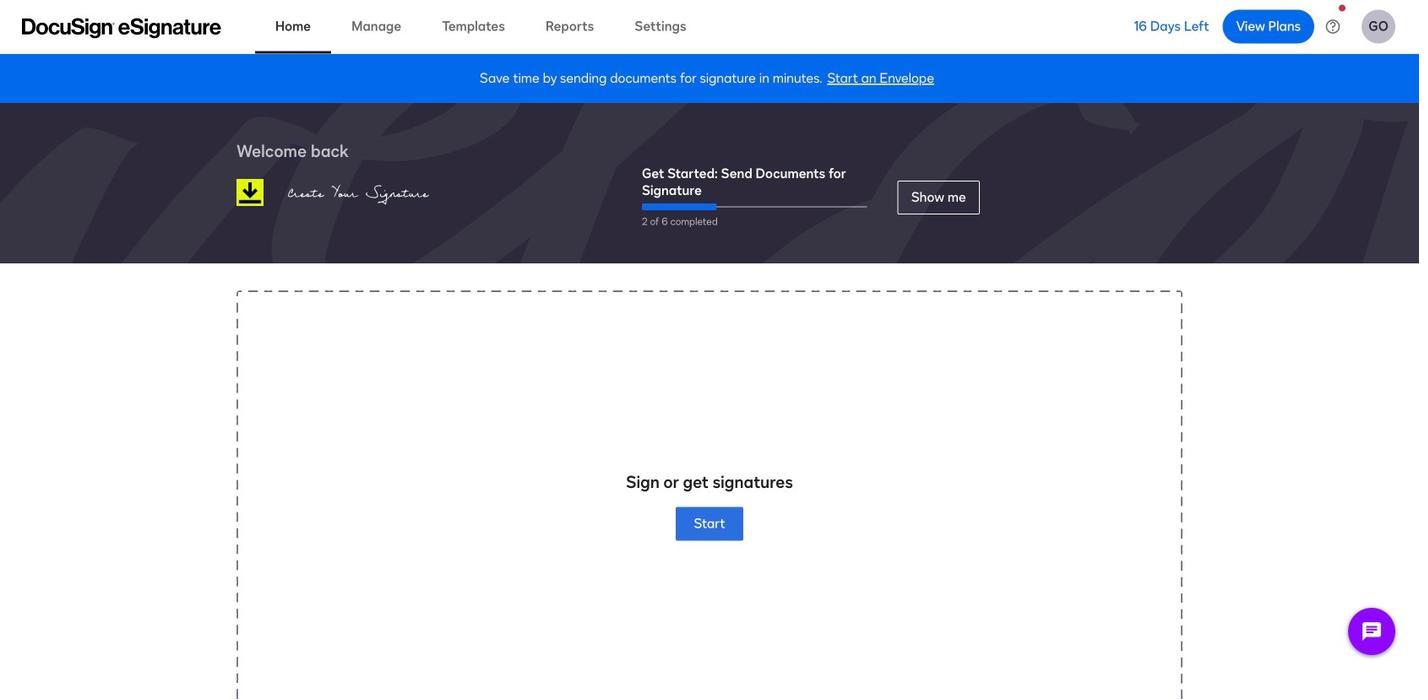 Task type: locate. For each thing, give the bounding box(es) containing it.
docusign esignature image
[[22, 18, 221, 38]]

docusignlogo image
[[237, 179, 264, 206]]



Task type: vqa. For each thing, say whether or not it's contained in the screenshot.
DOCUSIGNLOGO
yes



